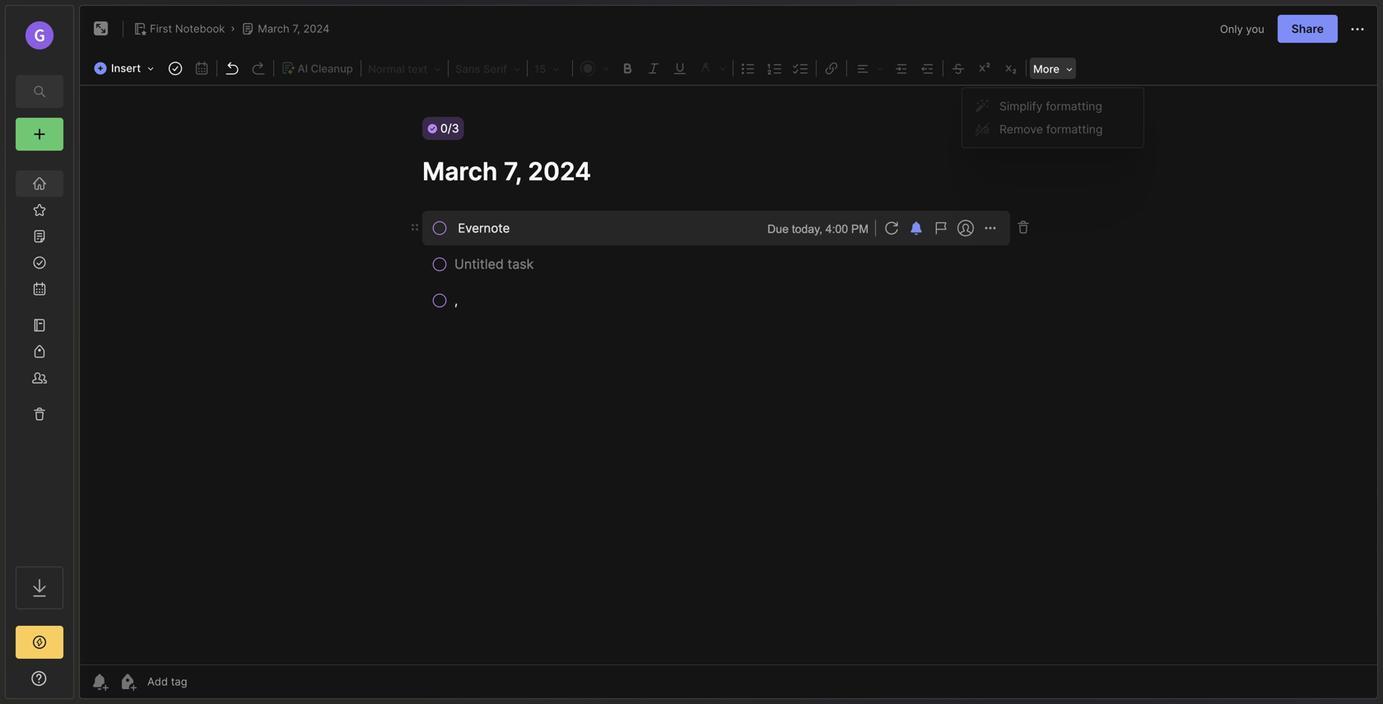 Task type: vqa. For each thing, say whether or not it's contained in the screenshot.
Note on the top left of the page
no



Task type: describe. For each thing, give the bounding box(es) containing it.
formatting for simplify formatting
[[1047, 99, 1103, 113]]

remove formatting
[[1000, 122, 1103, 136]]

share
[[1292, 22, 1325, 36]]

first notebook button
[[130, 17, 228, 40]]

simplify formatting link
[[963, 95, 1144, 118]]

dropdown list menu
[[963, 95, 1144, 141]]

more
[[1034, 63, 1060, 75]]

highlight image
[[694, 57, 732, 78]]

font size image
[[530, 58, 571, 79]]

Font color field
[[575, 57, 615, 78]]

note window element
[[79, 5, 1379, 703]]

Highlight field
[[694, 57, 732, 78]]

Add tag field
[[146, 675, 269, 689]]

edit search image
[[30, 82, 49, 101]]

only
[[1221, 22, 1244, 35]]

first
[[150, 22, 172, 35]]

you
[[1247, 22, 1265, 35]]

upgrade image
[[30, 633, 49, 652]]

march 7, 2024
[[258, 22, 330, 35]]

Insert field
[[90, 57, 162, 80]]

account image
[[26, 21, 54, 49]]

main element
[[0, 0, 79, 704]]

7,
[[293, 22, 300, 35]]

simplify formatting
[[1000, 99, 1103, 113]]

2024
[[303, 22, 330, 35]]

share button
[[1278, 15, 1339, 43]]

add a reminder image
[[90, 672, 110, 692]]

font color image
[[575, 57, 615, 78]]



Task type: locate. For each thing, give the bounding box(es) containing it.
first notebook
[[150, 22, 225, 35]]

task image
[[164, 57, 187, 80]]

Font size field
[[530, 58, 571, 79]]

heading level image
[[363, 58, 447, 79]]

formatting down simplify formatting link
[[1047, 122, 1103, 136]]

formatting for remove formatting
[[1047, 122, 1103, 136]]

tree
[[6, 161, 73, 552]]

Font family field
[[451, 58, 526, 79]]

2 formatting from the top
[[1047, 122, 1103, 136]]

tree inside 'main' element
[[6, 161, 73, 552]]

formatting
[[1047, 99, 1103, 113], [1047, 122, 1103, 136]]

1 vertical spatial formatting
[[1047, 122, 1103, 136]]

remove
[[1000, 122, 1044, 136]]

march
[[258, 22, 290, 35]]

alignment image
[[849, 57, 889, 78]]

WHAT'S NEW field
[[6, 666, 73, 692]]

formatting up remove formatting link
[[1047, 99, 1103, 113]]

notebook
[[175, 22, 225, 35]]

more actions image
[[1348, 19, 1368, 39]]

More field
[[1029, 58, 1078, 81]]

add tag image
[[118, 672, 138, 692]]

home image
[[31, 175, 48, 192]]

only you
[[1221, 22, 1265, 35]]

0 vertical spatial formatting
[[1047, 99, 1103, 113]]

undo image
[[221, 57, 244, 80]]

Note Editor text field
[[80, 85, 1378, 665]]

More actions field
[[1348, 18, 1368, 39]]

1 formatting from the top
[[1047, 99, 1103, 113]]

Alignment field
[[849, 57, 889, 78]]

simplify
[[1000, 99, 1043, 113]]

click to expand image
[[72, 674, 84, 694]]

insert
[[111, 62, 141, 75]]

march 7, 2024 button
[[238, 17, 333, 40]]

Account field
[[6, 19, 73, 52]]

font family image
[[451, 58, 526, 79]]

remove formatting link
[[963, 118, 1144, 141]]

Heading level field
[[363, 58, 447, 79]]

expand note image
[[91, 19, 111, 39]]



